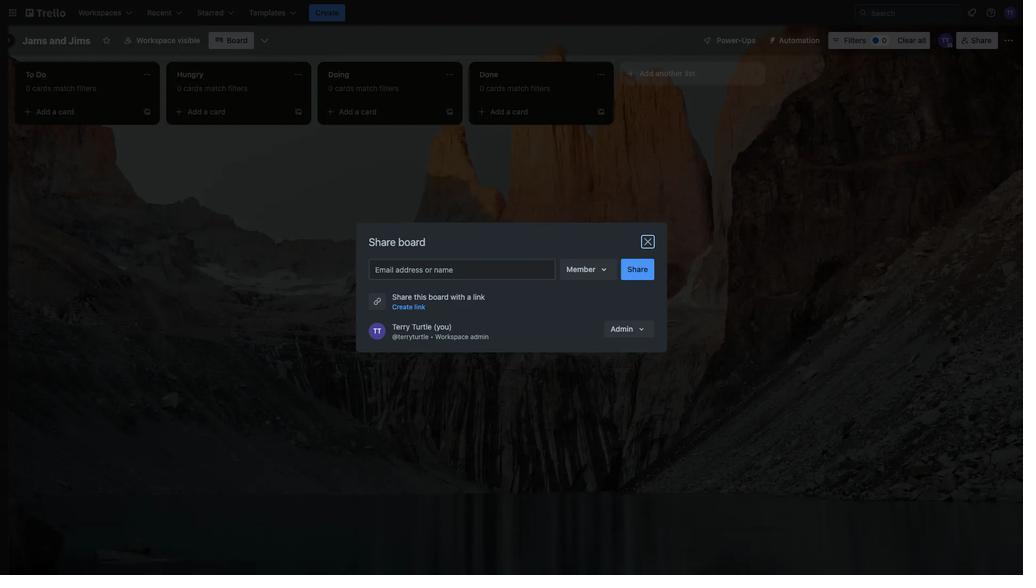 Task type: locate. For each thing, give the bounding box(es) containing it.
3 0 cards match filters from the left
[[328, 84, 399, 93]]

automation button
[[764, 32, 826, 49]]

add a card for 2nd add a card button from right
[[339, 107, 377, 116]]

share board
[[369, 236, 426, 248]]

share
[[971, 36, 992, 45], [369, 236, 396, 248], [628, 265, 648, 274], [392, 293, 412, 302]]

1 vertical spatial link
[[415, 303, 425, 311]]

1 horizontal spatial share button
[[957, 32, 998, 49]]

board inside share this board with a link create link
[[429, 293, 449, 302]]

0 cards match filters for fourth add a card button from right
[[26, 84, 96, 93]]

add for 1st add a card button from right
[[490, 107, 504, 116]]

share button
[[957, 32, 998, 49], [621, 259, 654, 280]]

power-ups button
[[695, 32, 762, 49]]

link down this
[[415, 303, 425, 311]]

2 filters from the left
[[228, 84, 248, 93]]

add inside add another list button
[[640, 69, 654, 78]]

4 0 cards match filters from the left
[[480, 84, 550, 93]]

a
[[52, 107, 56, 116], [204, 107, 208, 116], [355, 107, 359, 116], [506, 107, 511, 116], [467, 293, 471, 302]]

(you)
[[434, 323, 452, 332]]

0 cards match filters for 1st add a card button from right
[[480, 84, 550, 93]]

terry turtle (terryturtle) image
[[1004, 6, 1017, 19], [369, 323, 386, 340]]

create
[[316, 8, 339, 17], [392, 303, 413, 311]]

1 horizontal spatial link
[[473, 293, 485, 302]]

2 create from template… image from the left
[[446, 108, 454, 116]]

1 0 cards match filters from the left
[[26, 84, 96, 93]]

3 create from template… image from the left
[[597, 108, 605, 116]]

member
[[567, 265, 596, 274]]

add a card
[[36, 107, 74, 116], [188, 107, 225, 116], [339, 107, 377, 116], [490, 107, 528, 116]]

a for 1st add a card button from right
[[506, 107, 511, 116]]

terry
[[392, 323, 410, 332]]

match
[[53, 84, 75, 93], [205, 84, 226, 93], [356, 84, 378, 93], [507, 84, 529, 93]]

0 horizontal spatial create from template… image
[[143, 108, 151, 116]]

2 horizontal spatial create from template… image
[[597, 108, 605, 116]]

•
[[430, 333, 433, 341]]

a for 2nd add a card button from right
[[355, 107, 359, 116]]

jams
[[22, 35, 47, 46]]

admin
[[471, 333, 489, 341]]

card for second add a card button
[[210, 107, 225, 116]]

1 vertical spatial create
[[392, 303, 413, 311]]

this
[[414, 293, 427, 302]]

ups
[[742, 36, 756, 45]]

1 add a card from the left
[[36, 107, 74, 116]]

jams and jims
[[22, 35, 91, 46]]

close image
[[642, 236, 654, 248]]

1 card from the left
[[58, 107, 74, 116]]

1 vertical spatial share button
[[621, 259, 654, 280]]

0 horizontal spatial board
[[398, 236, 426, 248]]

1 vertical spatial terry turtle (terryturtle) image
[[369, 323, 386, 340]]

0 vertical spatial workspace
[[136, 36, 176, 45]]

4 card from the left
[[512, 107, 528, 116]]

card
[[58, 107, 74, 116], [210, 107, 225, 116], [361, 107, 377, 116], [512, 107, 528, 116]]

0 cards match filters for second add a card button
[[177, 84, 248, 93]]

admin
[[611, 325, 633, 334]]

open information menu image
[[986, 7, 997, 18]]

1 vertical spatial workspace
[[435, 333, 469, 341]]

terry turtle (you) @terryturtle • workspace admin
[[392, 323, 489, 341]]

create from template… image
[[294, 108, 303, 116]]

cards
[[32, 84, 51, 93], [184, 84, 203, 93], [335, 84, 354, 93], [486, 84, 505, 93]]

board
[[227, 36, 248, 45]]

a for fourth add a card button from right
[[52, 107, 56, 116]]

0 vertical spatial terry turtle (terryturtle) image
[[1004, 6, 1017, 19]]

0 horizontal spatial create
[[316, 8, 339, 17]]

list
[[685, 69, 695, 78]]

0 cards match filters for 2nd add a card button from right
[[328, 84, 399, 93]]

workspace
[[136, 36, 176, 45], [435, 333, 469, 341]]

3 add a card button from the left
[[322, 103, 441, 120]]

create from template… image
[[143, 108, 151, 116], [446, 108, 454, 116], [597, 108, 605, 116]]

0 vertical spatial create
[[316, 8, 339, 17]]

1 filters from the left
[[77, 84, 96, 93]]

and
[[49, 35, 66, 46]]

automation
[[779, 36, 820, 45]]

create from template… image for 2nd add a card button from right
[[446, 108, 454, 116]]

workspace left visible
[[136, 36, 176, 45]]

Email address or name text field
[[375, 262, 554, 277]]

link
[[473, 293, 485, 302], [415, 303, 425, 311]]

add a card button
[[19, 103, 139, 120], [171, 103, 290, 120], [322, 103, 441, 120], [473, 103, 593, 120]]

search image
[[859, 9, 868, 17]]

1 horizontal spatial board
[[429, 293, 449, 302]]

3 match from the left
[[356, 84, 378, 93]]

3 add a card from the left
[[339, 107, 377, 116]]

2 cards from the left
[[184, 84, 203, 93]]

visible
[[178, 36, 200, 45]]

board link
[[209, 32, 254, 49]]

filters
[[77, 84, 96, 93], [228, 84, 248, 93], [380, 84, 399, 93], [531, 84, 550, 93]]

clear all button
[[893, 32, 930, 49]]

1 horizontal spatial workspace
[[435, 333, 469, 341]]

card for fourth add a card button from right
[[58, 107, 74, 116]]

0 for 2nd add a card button from right
[[328, 84, 333, 93]]

1 horizontal spatial create
[[392, 303, 413, 311]]

terry turtle (terryturtle) image left terry
[[369, 323, 386, 340]]

1 vertical spatial board
[[429, 293, 449, 302]]

share button down 'close' image
[[621, 259, 654, 280]]

0 vertical spatial share button
[[957, 32, 998, 49]]

Search field
[[868, 5, 961, 21]]

share button down 0 notifications 'icon'
[[957, 32, 998, 49]]

add a card for 1st add a card button from right
[[490, 107, 528, 116]]

add a card for fourth add a card button from right
[[36, 107, 74, 116]]

1 horizontal spatial create from template… image
[[446, 108, 454, 116]]

terry turtle (terryturtle) image right open information menu icon
[[1004, 6, 1017, 19]]

board
[[398, 236, 426, 248], [429, 293, 449, 302]]

0 cards match filters
[[26, 84, 96, 93], [177, 84, 248, 93], [328, 84, 399, 93], [480, 84, 550, 93]]

4 filters from the left
[[531, 84, 550, 93]]

admin button
[[604, 321, 654, 338]]

2 add a card from the left
[[188, 107, 225, 116]]

all
[[918, 36, 926, 45]]

2 card from the left
[[210, 107, 225, 116]]

link right with
[[473, 293, 485, 302]]

3 card from the left
[[361, 107, 377, 116]]

2 0 cards match filters from the left
[[177, 84, 248, 93]]

add another list button
[[620, 62, 765, 85]]

0 horizontal spatial workspace
[[136, 36, 176, 45]]

1 add a card button from the left
[[19, 103, 139, 120]]

0 vertical spatial board
[[398, 236, 426, 248]]

1 create from template… image from the left
[[143, 108, 151, 116]]

4 add a card from the left
[[490, 107, 528, 116]]

workspace down (you)
[[435, 333, 469, 341]]

add
[[640, 69, 654, 78], [36, 107, 50, 116], [188, 107, 202, 116], [339, 107, 353, 116], [490, 107, 504, 116]]

0 for 1st add a card button from right
[[480, 84, 484, 93]]

0
[[882, 36, 887, 45], [26, 84, 30, 93], [177, 84, 182, 93], [328, 84, 333, 93], [480, 84, 484, 93]]



Task type: describe. For each thing, give the bounding box(es) containing it.
add for fourth add a card button from right
[[36, 107, 50, 116]]

workspace visible button
[[117, 32, 207, 49]]

0 notifications image
[[966, 6, 979, 19]]

3 cards from the left
[[335, 84, 354, 93]]

create from template… image for 1st add a card button from right
[[597, 108, 605, 116]]

terry turtle (terryturtle) image
[[938, 33, 953, 48]]

1 horizontal spatial terry turtle (terryturtle) image
[[1004, 6, 1017, 19]]

0 horizontal spatial link
[[415, 303, 425, 311]]

0 for second add a card button
[[177, 84, 182, 93]]

1 cards from the left
[[32, 84, 51, 93]]

turtle
[[412, 323, 432, 332]]

workspace inside terry turtle (you) @terryturtle • workspace admin
[[435, 333, 469, 341]]

create inside share this board with a link create link
[[392, 303, 413, 311]]

create button
[[309, 4, 345, 21]]

switch to… image
[[7, 7, 18, 18]]

a inside share this board with a link create link
[[467, 293, 471, 302]]

Board name text field
[[17, 32, 96, 49]]

0 horizontal spatial share button
[[621, 259, 654, 280]]

add for add another list button on the right top of the page
[[640, 69, 654, 78]]

with
[[451, 293, 465, 302]]

power-
[[717, 36, 742, 45]]

0 vertical spatial link
[[473, 293, 485, 302]]

0 horizontal spatial terry turtle (terryturtle) image
[[369, 323, 386, 340]]

0 for fourth add a card button from right
[[26, 84, 30, 93]]

add a card for second add a card button
[[188, 107, 225, 116]]

power-ups
[[717, 36, 756, 45]]

clear
[[898, 36, 916, 45]]

member button
[[560, 259, 617, 280]]

add another list
[[640, 69, 695, 78]]

filters
[[844, 36, 866, 45]]

clear all
[[898, 36, 926, 45]]

card for 1st add a card button from right
[[512, 107, 528, 116]]

4 add a card button from the left
[[473, 103, 593, 120]]

add for 2nd add a card button from right
[[339, 107, 353, 116]]

a for second add a card button
[[204, 107, 208, 116]]

create inside button
[[316, 8, 339, 17]]

3 filters from the left
[[380, 84, 399, 93]]

2 add a card button from the left
[[171, 103, 290, 120]]

another
[[656, 69, 683, 78]]

2 match from the left
[[205, 84, 226, 93]]

create from template… image for fourth add a card button from right
[[143, 108, 151, 116]]

create link button
[[392, 302, 425, 312]]

jims
[[69, 35, 91, 46]]

sm image
[[764, 32, 779, 47]]

workspace visible
[[136, 36, 200, 45]]

1 match from the left
[[53, 84, 75, 93]]

4 cards from the left
[[486, 84, 505, 93]]

primary element
[[0, 0, 1023, 26]]

workspace inside button
[[136, 36, 176, 45]]

show menu image
[[1004, 35, 1014, 46]]

card for 2nd add a card button from right
[[361, 107, 377, 116]]

4 match from the left
[[507, 84, 529, 93]]

@terryturtle
[[392, 333, 429, 341]]

share inside share this board with a link create link
[[392, 293, 412, 302]]

share this board with a link create link
[[392, 293, 485, 311]]

customize views image
[[259, 35, 270, 46]]

add for second add a card button
[[188, 107, 202, 116]]

star or unstar board image
[[102, 36, 111, 45]]



Task type: vqa. For each thing, say whether or not it's contained in the screenshot.
Color: blue, title: "FYI" Element
no



